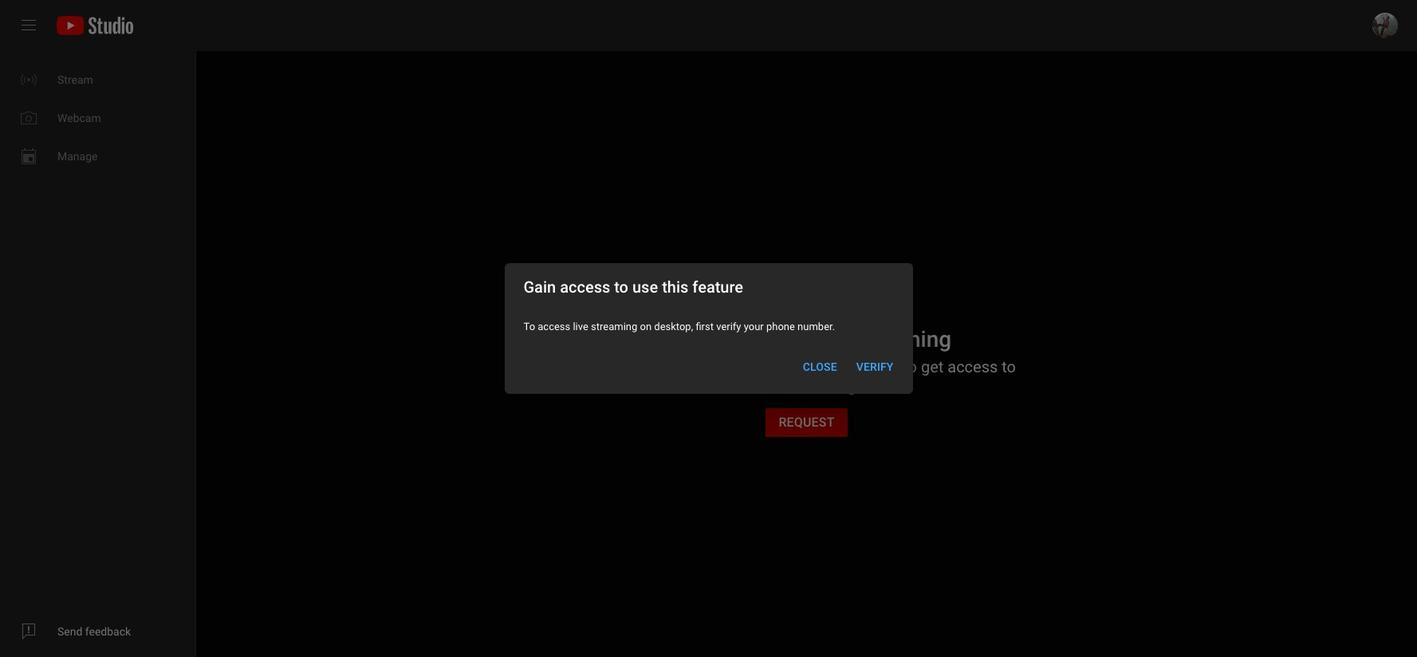 Task type: locate. For each thing, give the bounding box(es) containing it.
verify button
[[850, 353, 900, 381]]

get
[[921, 357, 944, 376]]

to up 24
[[825, 326, 845, 353]]

streaming for to
[[851, 326, 952, 353]]

to
[[614, 278, 628, 297], [825, 326, 845, 353], [819, 357, 833, 376], [903, 357, 917, 376], [1002, 357, 1016, 376]]

1 horizontal spatial request
[[779, 415, 835, 430]]

send feedback button
[[0, 613, 195, 651]]

streaming inside gain access to use this feature dialog
[[591, 321, 637, 333]]

use
[[632, 278, 658, 297]]

to left use
[[614, 278, 628, 297]]

request inside button
[[779, 415, 835, 430]]

0 vertical spatial request
[[662, 326, 744, 353]]

verify
[[856, 361, 894, 373]]

1 vertical spatial live
[[757, 376, 781, 396]]

once requested, it may take up to 24 hours to get access to live streaming dialog
[[577, 265, 1036, 443]]

streaming left on on the left
[[591, 321, 637, 333]]

feedback
[[85, 625, 131, 638]]

access for gain
[[560, 278, 610, 297]]

to access live streaming on desktop, first verify your phone number.
[[524, 321, 835, 333]]

to inside dialog
[[614, 278, 628, 297]]

number.
[[798, 321, 835, 333]]

hours
[[859, 357, 899, 376]]

0 vertical spatial live
[[573, 321, 589, 333]]

1 vertical spatial request
[[779, 415, 835, 430]]

0 horizontal spatial live
[[573, 321, 589, 333]]

request access to streaming
[[662, 326, 952, 353]]

streaming up the hours
[[851, 326, 952, 353]]

1 horizontal spatial live
[[757, 376, 781, 396]]

0 horizontal spatial request
[[662, 326, 744, 353]]

this
[[662, 278, 689, 297]]

access right to
[[538, 321, 570, 333]]

live left "up" in the bottom right of the page
[[757, 376, 781, 396]]

feature
[[693, 278, 743, 297]]

request for request access to streaming
[[662, 326, 744, 353]]

access right gain
[[560, 278, 610, 297]]

account profile photo that opens list of alternate accounts image
[[1373, 13, 1398, 38]]

live
[[573, 321, 589, 333], [757, 376, 781, 396]]

take
[[763, 357, 793, 376]]

access up take
[[749, 326, 820, 353]]

access right get
[[948, 357, 998, 376]]

request for request
[[779, 415, 835, 430]]

phone
[[766, 321, 795, 333]]

streaming
[[591, 321, 637, 333], [851, 326, 952, 353], [785, 376, 856, 396]]

verify
[[716, 321, 741, 333]]

live right to
[[573, 321, 589, 333]]

to
[[524, 321, 535, 333]]

send
[[57, 625, 82, 638]]

gain
[[524, 278, 556, 297]]

request
[[662, 326, 744, 353], [779, 415, 835, 430]]

access
[[560, 278, 610, 297], [538, 321, 570, 333], [749, 326, 820, 353], [948, 357, 998, 376]]

streaming down close
[[785, 376, 856, 396]]

live inside gain access to use this feature dialog
[[573, 321, 589, 333]]



Task type: vqa. For each thing, say whether or not it's contained in the screenshot.
rightmost of
no



Task type: describe. For each thing, give the bounding box(es) containing it.
your
[[744, 321, 764, 333]]

24
[[837, 357, 855, 376]]

once
[[597, 357, 634, 376]]

to right "up" in the bottom right of the page
[[819, 357, 833, 376]]

to left get
[[903, 357, 917, 376]]

up
[[797, 357, 815, 376]]

access inside once requested, it may take up to 24 hours to get access to live streaming
[[948, 357, 998, 376]]

send feedback
[[57, 625, 131, 638]]

gain access to use this feature
[[524, 278, 743, 297]]

first
[[696, 321, 714, 333]]

gain access to use this feature dialog
[[504, 263, 913, 394]]

once requested, it may take up to 24 hours to get access to live streaming
[[597, 357, 1016, 396]]

it
[[716, 357, 725, 376]]

streaming inside once requested, it may take up to 24 hours to get access to live streaming
[[785, 376, 856, 396]]

live inside once requested, it may take up to 24 hours to get access to live streaming
[[757, 376, 781, 396]]

desktop,
[[654, 321, 693, 333]]

request button
[[766, 408, 847, 437]]

to right get
[[1002, 357, 1016, 376]]

access for to
[[538, 321, 570, 333]]

may
[[729, 357, 759, 376]]

on
[[640, 321, 652, 333]]

access for request
[[749, 326, 820, 353]]

requested,
[[638, 357, 712, 376]]

close
[[803, 361, 837, 373]]

streaming for live
[[591, 321, 637, 333]]

close button
[[797, 353, 844, 381]]



